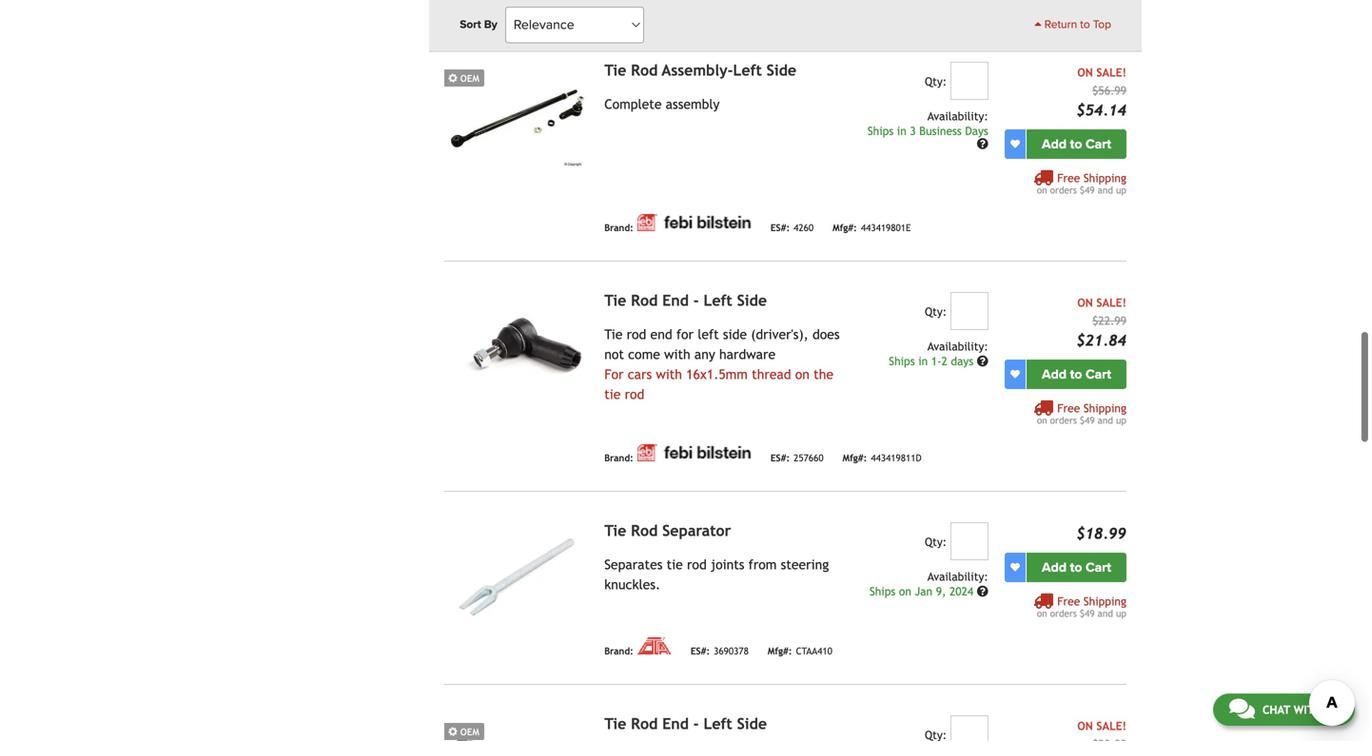 Task type: locate. For each thing, give the bounding box(es) containing it.
tie rod end - left side link
[[605, 291, 767, 309], [605, 715, 767, 733]]

tie rod end - left side link up for
[[605, 291, 767, 309]]

1 vertical spatial end
[[663, 715, 689, 733]]

orders
[[1050, 184, 1077, 195], [1050, 415, 1077, 426], [1050, 608, 1077, 619]]

shipping down "$21.84"
[[1084, 401, 1127, 415]]

ships in 1-2 days
[[889, 354, 977, 368]]

1 availability: from the top
[[928, 109, 989, 123]]

0 vertical spatial add
[[1042, 136, 1067, 152]]

1 horizontal spatial in
[[919, 354, 928, 368]]

0 vertical spatial qty:
[[925, 74, 947, 88]]

free for $21.84
[[1058, 401, 1080, 415]]

0 vertical spatial febi - corporate logo image
[[637, 214, 752, 231]]

side
[[723, 327, 747, 342]]

3 cart from the top
[[1086, 559, 1112, 576]]

rod inside separates tie rod joints from steering knuckles.
[[687, 557, 707, 572]]

1 add to wish list image from the top
[[1011, 139, 1020, 149]]

side down 3690378 at the right bottom of the page
[[737, 715, 767, 733]]

free shipping on orders $49 and up
[[1037, 171, 1127, 195], [1037, 401, 1127, 426], [1037, 595, 1127, 619]]

1 vertical spatial es#:
[[771, 453, 790, 463]]

2 and from the top
[[1098, 415, 1113, 426]]

3690378
[[714, 646, 749, 657]]

cart down the "$54.14"
[[1086, 136, 1112, 152]]

2 add to cart button from the top
[[1027, 360, 1127, 389]]

end
[[663, 291, 689, 309], [663, 715, 689, 733]]

tie rod end - left side
[[605, 291, 767, 309], [605, 715, 767, 733]]

add to cart
[[1042, 136, 1112, 152], [1042, 366, 1112, 382], [1042, 559, 1112, 576]]

up down $18.99 at right
[[1116, 608, 1127, 619]]

1 vertical spatial tie rod end - left side link
[[605, 715, 767, 733]]

and for $54.14
[[1098, 184, 1113, 195]]

0 vertical spatial shipping
[[1084, 171, 1127, 184]]

add for $54.14
[[1042, 136, 1067, 152]]

tie down the tie rod separator
[[667, 557, 683, 572]]

0 vertical spatial free
[[1058, 171, 1080, 184]]

2 rod from the top
[[631, 291, 658, 309]]

1 $49 from the top
[[1080, 184, 1095, 195]]

rod down cta tools - corporate logo
[[631, 715, 658, 733]]

1 vertical spatial qty:
[[925, 305, 947, 318]]

3 sale! from the top
[[1097, 719, 1127, 733]]

cart down "$21.84"
[[1086, 366, 1112, 382]]

orders down "$21.84"
[[1050, 415, 1077, 426]]

2 on from the top
[[1078, 296, 1093, 309]]

2 end from the top
[[663, 715, 689, 733]]

tie for complete assembly
[[605, 61, 627, 79]]

ships left jan
[[870, 585, 896, 598]]

up
[[1116, 184, 1127, 195], [1116, 415, 1127, 426], [1116, 608, 1127, 619]]

443419801e
[[861, 222, 911, 233]]

mfg#: 443419811d
[[843, 453, 922, 463]]

add to cart button down the "$54.14"
[[1027, 129, 1127, 159]]

ships for left
[[889, 354, 915, 368]]

2 vertical spatial $49
[[1080, 608, 1095, 619]]

1 vertical spatial orders
[[1050, 415, 1077, 426]]

1 vertical spatial $49
[[1080, 415, 1095, 426]]

0 vertical spatial in
[[897, 124, 907, 137]]

rod up separates
[[631, 522, 658, 539]]

mfg#: for left
[[843, 453, 867, 463]]

ships in 3 business days
[[868, 124, 989, 137]]

cart
[[1086, 136, 1112, 152], [1086, 366, 1112, 382], [1086, 559, 1112, 576]]

left
[[698, 327, 719, 342]]

2 - from the top
[[694, 715, 699, 733]]

3
[[910, 124, 916, 137]]

rod up come
[[627, 327, 647, 342]]

with left us
[[1294, 703, 1322, 717]]

chat with us
[[1263, 703, 1339, 717]]

add to cart for $21.84
[[1042, 366, 1112, 382]]

1 add to cart from the top
[[1042, 136, 1112, 152]]

to down the "$54.14"
[[1070, 136, 1082, 152]]

mfg#: left ctaa410
[[768, 646, 792, 657]]

3 free from the top
[[1058, 595, 1080, 608]]

ctaa410
[[796, 646, 833, 657]]

tie inside 'tie rod end for left side (driver's), does not come with any hardware for cars with 16x1.5mm thread on the tie rod'
[[605, 327, 623, 342]]

es#4260 - 443419801e - tie rod assembly-left side - complete assembly - febi - audi image
[[445, 62, 589, 170]]

free
[[1058, 171, 1080, 184], [1058, 401, 1080, 415], [1058, 595, 1080, 608]]

end up for
[[663, 291, 689, 309]]

and
[[1098, 184, 1113, 195], [1098, 415, 1113, 426], [1098, 608, 1113, 619]]

2 vertical spatial es#:
[[691, 646, 710, 657]]

1 brand: from the top
[[605, 222, 634, 233]]

2 free from the top
[[1058, 401, 1080, 415]]

assembly-
[[662, 61, 733, 79]]

sort by
[[460, 18, 498, 31]]

3 and from the top
[[1098, 608, 1113, 619]]

1 horizontal spatial tie
[[667, 557, 683, 572]]

2 vertical spatial add
[[1042, 559, 1067, 576]]

rod for separates tie rod joints from steering knuckles.
[[631, 522, 658, 539]]

2 vertical spatial with
[[1294, 703, 1322, 717]]

2 vertical spatial availability:
[[928, 570, 989, 583]]

2 add to cart from the top
[[1042, 366, 1112, 382]]

add to cart button down "$21.84"
[[1027, 360, 1127, 389]]

on for $54.14
[[1078, 65, 1093, 79]]

0 vertical spatial add to cart button
[[1027, 129, 1127, 159]]

add to cart down $18.99 at right
[[1042, 559, 1112, 576]]

and down "$21.84"
[[1098, 415, 1113, 426]]

2 up from the top
[[1116, 415, 1127, 426]]

1 vertical spatial availability:
[[928, 340, 989, 353]]

1 vertical spatial tie
[[667, 557, 683, 572]]

0 horizontal spatial tie
[[605, 387, 621, 402]]

availability:
[[928, 109, 989, 123], [928, 340, 989, 353], [928, 570, 989, 583]]

up for $21.84
[[1116, 415, 1127, 426]]

add to wish list image
[[1011, 139, 1020, 149], [1011, 370, 1020, 379]]

$54.14
[[1077, 101, 1127, 119]]

shipping down the "$54.14"
[[1084, 171, 1127, 184]]

1 vertical spatial free shipping on orders $49 and up
[[1037, 401, 1127, 426]]

1 febi - corporate logo image from the top
[[637, 214, 752, 231]]

orders down $18.99 at right
[[1050, 608, 1077, 619]]

free down the "$54.14"
[[1058, 171, 1080, 184]]

add to cart button down $18.99 at right
[[1027, 553, 1127, 582]]

1 free from the top
[[1058, 171, 1080, 184]]

1 vertical spatial febi - corporate logo image
[[637, 444, 752, 461]]

add to cart button for $54.14
[[1027, 129, 1127, 159]]

brand:
[[605, 222, 634, 233], [605, 453, 634, 463], [605, 646, 634, 657]]

1 add from the top
[[1042, 136, 1067, 152]]

sort
[[460, 18, 481, 31]]

0 vertical spatial on
[[1078, 65, 1093, 79]]

up down the "$54.14"
[[1116, 184, 1127, 195]]

2 tie rod end - left side link from the top
[[605, 715, 767, 733]]

side
[[767, 61, 797, 79], [737, 291, 767, 309], [737, 715, 767, 733]]

1 vertical spatial add to cart button
[[1027, 360, 1127, 389]]

rod
[[627, 327, 647, 342], [625, 387, 645, 402], [687, 557, 707, 572]]

with down for
[[664, 347, 691, 362]]

2 vertical spatial side
[[737, 715, 767, 733]]

1 tie rod end - left side from the top
[[605, 291, 767, 309]]

-
[[694, 291, 699, 309], [694, 715, 699, 733]]

0 vertical spatial add to cart
[[1042, 136, 1112, 152]]

to left top
[[1081, 18, 1090, 31]]

2 free shipping on orders $49 and up from the top
[[1037, 401, 1127, 426]]

free shipping on orders $49 and up down "$21.84"
[[1037, 401, 1127, 426]]

with right the cars
[[656, 367, 682, 382]]

1 rod from the top
[[631, 61, 658, 79]]

in left 3
[[897, 124, 907, 137]]

1 vertical spatial ships
[[889, 354, 915, 368]]

2 vertical spatial add to cart button
[[1027, 553, 1127, 582]]

tie
[[605, 387, 621, 402], [667, 557, 683, 572]]

1 vertical spatial rod
[[625, 387, 645, 402]]

0 vertical spatial $49
[[1080, 184, 1095, 195]]

add right days at top
[[1042, 366, 1067, 382]]

0 vertical spatial question circle image
[[977, 138, 989, 149]]

rod for tie rod end for left side (driver's), does not come with any hardware
[[631, 291, 658, 309]]

2 cart from the top
[[1086, 366, 1112, 382]]

0 vertical spatial end
[[663, 291, 689, 309]]

2 qty: from the top
[[925, 305, 947, 318]]

tie rod end - left side up for
[[605, 291, 767, 309]]

1 vertical spatial -
[[694, 715, 699, 733]]

complete
[[605, 96, 662, 112]]

side for brand:
[[737, 291, 767, 309]]

2 vertical spatial and
[[1098, 608, 1113, 619]]

$22.99
[[1093, 314, 1127, 327]]

2 vertical spatial left
[[704, 715, 733, 733]]

3 on from the top
[[1078, 719, 1093, 733]]

1 vertical spatial question circle image
[[977, 355, 989, 367]]

2 vertical spatial brand:
[[605, 646, 634, 657]]

2 sale! from the top
[[1097, 296, 1127, 309]]

$49 down the "$54.14"
[[1080, 184, 1095, 195]]

on
[[1078, 65, 1093, 79], [1078, 296, 1093, 309], [1078, 719, 1093, 733]]

None number field
[[951, 62, 989, 100], [951, 292, 989, 330], [951, 522, 989, 560], [951, 715, 989, 741], [951, 62, 989, 100], [951, 292, 989, 330], [951, 522, 989, 560], [951, 715, 989, 741]]

0 vertical spatial -
[[694, 291, 699, 309]]

sale!
[[1097, 65, 1127, 79], [1097, 296, 1127, 309], [1097, 719, 1127, 733]]

2 shipping from the top
[[1084, 401, 1127, 415]]

question circle image for $21.84
[[977, 355, 989, 367]]

days
[[965, 124, 989, 137]]

us
[[1326, 703, 1339, 717]]

rod down the cars
[[625, 387, 645, 402]]

1 vertical spatial tie rod end - left side
[[605, 715, 767, 733]]

3 add to cart from the top
[[1042, 559, 1112, 576]]

question circle image
[[977, 586, 989, 597]]

es#: left 4260
[[771, 222, 790, 233]]

rod
[[631, 61, 658, 79], [631, 291, 658, 309], [631, 522, 658, 539], [631, 715, 658, 733]]

add to cart button
[[1027, 129, 1127, 159], [1027, 360, 1127, 389], [1027, 553, 1127, 582]]

left for brand:
[[704, 291, 733, 309]]

free shipping on orders $49 and up down $18.99 at right
[[1037, 595, 1127, 619]]

1 end from the top
[[663, 291, 689, 309]]

add to cart for $54.14
[[1042, 136, 1112, 152]]

tie inside 'tie rod end for left side (driver's), does not come with any hardware for cars with 16x1.5mm thread on the tie rod'
[[605, 387, 621, 402]]

to down $18.99 at right
[[1070, 559, 1082, 576]]

0 vertical spatial mfg#:
[[833, 222, 857, 233]]

come
[[628, 347, 660, 362]]

sale! inside on sale! $56.99 $54.14
[[1097, 65, 1127, 79]]

free for $54.14
[[1058, 171, 1080, 184]]

4260
[[794, 222, 814, 233]]

2 vertical spatial qty:
[[925, 535, 947, 548]]

1 free shipping on orders $49 and up from the top
[[1037, 171, 1127, 195]]

on inside on sale! $56.99 $54.14
[[1078, 65, 1093, 79]]

in
[[897, 124, 907, 137], [919, 354, 928, 368]]

tie inside separates tie rod joints from steering knuckles.
[[667, 557, 683, 572]]

shipping down $18.99 at right
[[1084, 595, 1127, 608]]

availability: up 2024 at the bottom right
[[928, 570, 989, 583]]

1 and from the top
[[1098, 184, 1113, 195]]

1 orders from the top
[[1050, 184, 1077, 195]]

2 vertical spatial on
[[1078, 719, 1093, 733]]

end for on sale!
[[663, 715, 689, 733]]

2 tie from the top
[[605, 291, 627, 309]]

in left 1-
[[919, 354, 928, 368]]

and down $18.99 at right
[[1098, 608, 1113, 619]]

rod up the complete
[[631, 61, 658, 79]]

2 vertical spatial add to cart
[[1042, 559, 1112, 576]]

3 free shipping on orders $49 and up from the top
[[1037, 595, 1127, 619]]

2 vertical spatial sale!
[[1097, 719, 1127, 733]]

free shipping on orders $49 and up down the "$54.14"
[[1037, 171, 1127, 195]]

availability: up days at top
[[928, 340, 989, 353]]

0 vertical spatial tie rod end - left side link
[[605, 291, 767, 309]]

febi - corporate logo image
[[637, 214, 752, 231], [637, 444, 752, 461]]

for
[[605, 367, 624, 382]]

end down cta tools - corporate logo
[[663, 715, 689, 733]]

on sale! $22.99 $21.84
[[1077, 296, 1127, 349]]

ships left 1-
[[889, 354, 915, 368]]

es#: for side
[[771, 222, 790, 233]]

2 vertical spatial cart
[[1086, 559, 1112, 576]]

add to wish list image for $54.14
[[1011, 139, 1020, 149]]

$49 down "$21.84"
[[1080, 415, 1095, 426]]

qty: up business at the top of the page
[[925, 74, 947, 88]]

$56.99
[[1093, 84, 1127, 97]]

add to cart down "$21.84"
[[1042, 366, 1112, 382]]

free down "$21.84"
[[1058, 401, 1080, 415]]

side right assembly-
[[767, 61, 797, 79]]

1 cart from the top
[[1086, 136, 1112, 152]]

1 vertical spatial side
[[737, 291, 767, 309]]

1 qty: from the top
[[925, 74, 947, 88]]

3 add to cart button from the top
[[1027, 553, 1127, 582]]

to for $54.14's add to cart button
[[1070, 136, 1082, 152]]

brand: for tie rod end - left side
[[605, 453, 634, 463]]

0 vertical spatial es#:
[[771, 222, 790, 233]]

2 orders from the top
[[1050, 415, 1077, 426]]

1 vertical spatial left
[[704, 291, 733, 309]]

free down $18.99 at right
[[1058, 595, 1080, 608]]

tie rod end - left side down es#: 3690378
[[605, 715, 767, 733]]

tie rod end - left side link down es#: 3690378
[[605, 715, 767, 733]]

1 vertical spatial add to cart
[[1042, 366, 1112, 382]]

rod for complete assembly
[[631, 61, 658, 79]]

2 availability: from the top
[[928, 340, 989, 353]]

2 vertical spatial free shipping on orders $49 and up
[[1037, 595, 1127, 619]]

add to cart button for $21.84
[[1027, 360, 1127, 389]]

9,
[[936, 585, 946, 598]]

3 rod from the top
[[631, 522, 658, 539]]

0 vertical spatial tie
[[605, 387, 621, 402]]

1 vertical spatial sale!
[[1097, 296, 1127, 309]]

0 vertical spatial free shipping on orders $49 and up
[[1037, 171, 1127, 195]]

any
[[695, 347, 716, 362]]

3 $49 from the top
[[1080, 608, 1095, 619]]

add right add to wish list image
[[1042, 559, 1067, 576]]

1 on from the top
[[1078, 65, 1093, 79]]

add to cart down the "$54.14"
[[1042, 136, 1112, 152]]

0 vertical spatial brand:
[[605, 222, 634, 233]]

tie rod assembly-left side link
[[605, 61, 797, 79]]

2 add to wish list image from the top
[[1011, 370, 1020, 379]]

0 vertical spatial with
[[664, 347, 691, 362]]

availability: up business at the top of the page
[[928, 109, 989, 123]]

tie
[[605, 61, 627, 79], [605, 291, 627, 309], [605, 327, 623, 342], [605, 522, 627, 539], [605, 715, 627, 733]]

2 febi - corporate logo image from the top
[[637, 444, 752, 461]]

2 add from the top
[[1042, 366, 1067, 382]]

ships
[[868, 124, 894, 137], [889, 354, 915, 368], [870, 585, 896, 598]]

1 vertical spatial mfg#:
[[843, 453, 867, 463]]

sale! inside on sale! $22.99 $21.84
[[1097, 296, 1127, 309]]

up down "$21.84"
[[1116, 415, 1127, 426]]

and down the "$54.14"
[[1098, 184, 1113, 195]]

on for $21.84
[[1078, 296, 1093, 309]]

cta tools - corporate logo image
[[637, 637, 672, 655]]

mfg#: left "443419811d"
[[843, 453, 867, 463]]

1 vertical spatial add to wish list image
[[1011, 370, 1020, 379]]

add for $21.84
[[1042, 366, 1067, 382]]

1 vertical spatial on
[[1078, 296, 1093, 309]]

4 tie from the top
[[605, 522, 627, 539]]

es#:
[[771, 222, 790, 233], [771, 453, 790, 463], [691, 646, 710, 657]]

es#2659 - 443419811d - tie rod end - left side - tie rod end for left side (driver's), does not come with any hardware - meyle - audi image
[[445, 715, 589, 741]]

side for on sale!
[[737, 715, 767, 733]]

knuckles.
[[605, 577, 661, 592]]

return
[[1045, 18, 1078, 31]]

0 vertical spatial up
[[1116, 184, 1127, 195]]

side up the side
[[737, 291, 767, 309]]

3 orders from the top
[[1050, 608, 1077, 619]]

on inside 'tie rod end for left side (driver's), does not come with any hardware for cars with 16x1.5mm thread on the tie rod'
[[795, 367, 810, 382]]

- for brand:
[[694, 291, 699, 309]]

1 vertical spatial shipping
[[1084, 401, 1127, 415]]

2 question circle image from the top
[[977, 355, 989, 367]]

3 add from the top
[[1042, 559, 1067, 576]]

0 vertical spatial ships
[[868, 124, 894, 137]]

tie down for
[[605, 387, 621, 402]]

0 vertical spatial add to wish list image
[[1011, 139, 1020, 149]]

443419811d
[[871, 453, 922, 463]]

2 vertical spatial rod
[[687, 557, 707, 572]]

es#: left 3690378 at the right bottom of the page
[[691, 646, 710, 657]]

tie rod end - left side link for on sale!
[[605, 715, 767, 733]]

mfg#: for side
[[833, 222, 857, 233]]

1 vertical spatial cart
[[1086, 366, 1112, 382]]

2 vertical spatial up
[[1116, 608, 1127, 619]]

1 add to cart button from the top
[[1027, 129, 1127, 159]]

0 vertical spatial availability:
[[928, 109, 989, 123]]

with
[[664, 347, 691, 362], [656, 367, 682, 382], [1294, 703, 1322, 717]]

- up for
[[694, 291, 699, 309]]

left
[[733, 61, 762, 79], [704, 291, 733, 309], [704, 715, 733, 733]]

cart down $18.99 at right
[[1086, 559, 1112, 576]]

ships left 3
[[868, 124, 894, 137]]

0 vertical spatial tie rod end - left side
[[605, 291, 767, 309]]

rod up end
[[631, 291, 658, 309]]

chat with us link
[[1213, 694, 1355, 726]]

qty:
[[925, 74, 947, 88], [925, 305, 947, 318], [925, 535, 947, 548]]

for
[[677, 327, 694, 342]]

1 sale! from the top
[[1097, 65, 1127, 79]]

1 vertical spatial and
[[1098, 415, 1113, 426]]

question circle image down days
[[977, 138, 989, 149]]

free shipping on orders $49 and up for $21.84
[[1037, 401, 1127, 426]]

rod left "joints"
[[687, 557, 707, 572]]

orders down the "$54.14"
[[1050, 184, 1077, 195]]

2 $49 from the top
[[1080, 415, 1095, 426]]

question circle image
[[977, 138, 989, 149], [977, 355, 989, 367]]

on inside on sale! $22.99 $21.84
[[1078, 296, 1093, 309]]

257660
[[794, 453, 824, 463]]

1 vertical spatial with
[[656, 367, 682, 382]]

2 vertical spatial mfg#:
[[768, 646, 792, 657]]

1 vertical spatial add
[[1042, 366, 1067, 382]]

to down "$21.84"
[[1070, 366, 1082, 382]]

mfg#: left the 443419801e
[[833, 222, 857, 233]]

1 vertical spatial brand:
[[605, 453, 634, 463]]

add
[[1042, 136, 1067, 152], [1042, 366, 1067, 382], [1042, 559, 1067, 576]]

2 vertical spatial orders
[[1050, 608, 1077, 619]]

0 vertical spatial sale!
[[1097, 65, 1127, 79]]

1 tie from the top
[[605, 61, 627, 79]]

0 horizontal spatial in
[[897, 124, 907, 137]]

1 - from the top
[[694, 291, 699, 309]]

3 tie from the top
[[605, 327, 623, 342]]

1 vertical spatial in
[[919, 354, 928, 368]]

3 brand: from the top
[[605, 646, 634, 657]]

- down es#: 3690378
[[694, 715, 699, 733]]

0 vertical spatial cart
[[1086, 136, 1112, 152]]

to
[[1081, 18, 1090, 31], [1070, 136, 1082, 152], [1070, 366, 1082, 382], [1070, 559, 1082, 576]]

availability: for $54.14
[[928, 109, 989, 123]]

qty: up 9,
[[925, 535, 947, 548]]

2 brand: from the top
[[605, 453, 634, 463]]

1 question circle image from the top
[[977, 138, 989, 149]]

mfg#: 443419801e
[[833, 222, 911, 233]]

es#: left 257660
[[771, 453, 790, 463]]

1 vertical spatial free
[[1058, 401, 1080, 415]]

0 vertical spatial orders
[[1050, 184, 1077, 195]]

1 up from the top
[[1116, 184, 1127, 195]]

0 vertical spatial and
[[1098, 184, 1113, 195]]

2 vertical spatial free
[[1058, 595, 1080, 608]]

1 vertical spatial up
[[1116, 415, 1127, 426]]

mfg#:
[[833, 222, 857, 233], [843, 453, 867, 463], [768, 646, 792, 657]]

1 tie rod end - left side link from the top
[[605, 291, 767, 309]]

2 vertical spatial shipping
[[1084, 595, 1127, 608]]

question circle image right days at top
[[977, 355, 989, 367]]

es#257660 - 443419811d - tie rod end - left side - tie rod end for left side (driver's), does not come with any hardware - febi - audi image
[[445, 292, 589, 400]]

16x1.5mm
[[686, 367, 748, 382]]

qty: up 1-
[[925, 305, 947, 318]]

add right days
[[1042, 136, 1067, 152]]

2 tie rod end - left side from the top
[[605, 715, 767, 733]]

$49 down $18.99 at right
[[1080, 608, 1095, 619]]

2
[[942, 354, 948, 368]]

1 shipping from the top
[[1084, 171, 1127, 184]]

shipping
[[1084, 171, 1127, 184], [1084, 401, 1127, 415], [1084, 595, 1127, 608]]



Task type: describe. For each thing, give the bounding box(es) containing it.
to for 1st add to cart button from the bottom
[[1070, 559, 1082, 576]]

4 rod from the top
[[631, 715, 658, 733]]

orders for $21.84
[[1050, 415, 1077, 426]]

2 vertical spatial ships
[[870, 585, 896, 598]]

shipping for $54.14
[[1084, 171, 1127, 184]]

tie rod separator
[[605, 522, 731, 539]]

3 availability: from the top
[[928, 570, 989, 583]]

- for on sale!
[[694, 715, 699, 733]]

left for on sale!
[[704, 715, 733, 733]]

not
[[605, 347, 624, 362]]

in for tie rod end - left side
[[919, 354, 928, 368]]

end
[[651, 327, 673, 342]]

es#3690378 - ctaa410 - tie rod separator - separates tie rod joints from steering knuckles. - cta tools - audi bmw volkswagen mercedes benz mini porsche image
[[445, 522, 589, 631]]

3 up from the top
[[1116, 608, 1127, 619]]

brand: for tie rod assembly-left side
[[605, 222, 634, 233]]

ships on jan 9, 2024
[[870, 585, 977, 598]]

complete assembly
[[605, 96, 720, 112]]

orders for $54.14
[[1050, 184, 1077, 195]]

shipping for $21.84
[[1084, 401, 1127, 415]]

does
[[813, 327, 840, 342]]

add to wish list image
[[1011, 563, 1020, 572]]

steering
[[781, 557, 829, 572]]

qty: for $21.84
[[925, 305, 947, 318]]

cart for $21.84
[[1086, 366, 1112, 382]]

0 vertical spatial side
[[767, 61, 797, 79]]

by
[[484, 18, 498, 31]]

0 vertical spatial left
[[733, 61, 762, 79]]

on sale!
[[1078, 719, 1127, 733]]

es#: for left
[[771, 453, 790, 463]]

1-
[[932, 354, 942, 368]]

sale! for $21.84
[[1097, 296, 1127, 309]]

top
[[1093, 18, 1112, 31]]

0 vertical spatial rod
[[627, 327, 647, 342]]

caret up image
[[1035, 18, 1042, 30]]

jan
[[915, 585, 933, 598]]

3 shipping from the top
[[1084, 595, 1127, 608]]

joints
[[711, 557, 745, 572]]

es#: 257660
[[771, 453, 824, 463]]

thread
[[752, 367, 791, 382]]

from
[[749, 557, 777, 572]]

separates
[[605, 557, 663, 572]]

es#: 4260
[[771, 222, 814, 233]]

in for tie rod assembly-left side
[[897, 124, 907, 137]]

hardware
[[720, 347, 776, 362]]

tie rod separator link
[[605, 522, 731, 539]]

business
[[920, 124, 962, 137]]

cart for $54.14
[[1086, 136, 1112, 152]]

comments image
[[1230, 698, 1255, 720]]

tie for tie rod end for left side (driver's), does not come with any hardware
[[605, 291, 627, 309]]

$49 for $21.84
[[1080, 415, 1095, 426]]

assembly
[[666, 96, 720, 112]]

tie rod assembly-left side
[[605, 61, 797, 79]]

$18.99
[[1077, 525, 1127, 542]]

separates tie rod joints from steering knuckles.
[[605, 557, 829, 592]]

and for $21.84
[[1098, 415, 1113, 426]]

tie rod end - left side link for brand:
[[605, 291, 767, 309]]

question circle image for $54.14
[[977, 138, 989, 149]]

chat
[[1263, 703, 1291, 717]]

cars
[[628, 367, 652, 382]]

the
[[814, 367, 834, 382]]

febi - corporate logo image for end
[[637, 444, 752, 461]]

5 tie from the top
[[605, 715, 627, 733]]

es#: 3690378
[[691, 646, 749, 657]]

(driver's),
[[751, 327, 809, 342]]

on sale! $56.99 $54.14
[[1077, 65, 1127, 119]]

3 qty: from the top
[[925, 535, 947, 548]]

availability: for $21.84
[[928, 340, 989, 353]]

to for $21.84 add to cart button
[[1070, 366, 1082, 382]]

tie rod end for left side (driver's), does not come with any hardware for cars with 16x1.5mm thread on the tie rod
[[605, 327, 840, 402]]

tie for separates tie rod joints from steering knuckles.
[[605, 522, 627, 539]]

brand: for tie rod separator
[[605, 646, 634, 657]]

return to top link
[[1035, 16, 1112, 33]]

ships for side
[[868, 124, 894, 137]]

end for brand:
[[663, 291, 689, 309]]

return to top
[[1042, 18, 1112, 31]]

febi - corporate logo image for assembly-
[[637, 214, 752, 231]]

add to wish list image for $21.84
[[1011, 370, 1020, 379]]

tie rod end - left side for brand:
[[605, 291, 767, 309]]

mfg#: ctaa410
[[768, 646, 833, 657]]

tie rod end - left side for on sale!
[[605, 715, 767, 733]]

separator
[[663, 522, 731, 539]]

days
[[951, 354, 974, 368]]

2024
[[950, 585, 974, 598]]

qty: for $54.14
[[925, 74, 947, 88]]

$49 for $54.14
[[1080, 184, 1095, 195]]

free shipping on orders $49 and up for $54.14
[[1037, 171, 1127, 195]]

$21.84
[[1077, 331, 1127, 349]]

with inside chat with us "link"
[[1294, 703, 1322, 717]]

up for $54.14
[[1116, 184, 1127, 195]]

sale! for $54.14
[[1097, 65, 1127, 79]]



Task type: vqa. For each thing, say whether or not it's contained in the screenshot.
Left
yes



